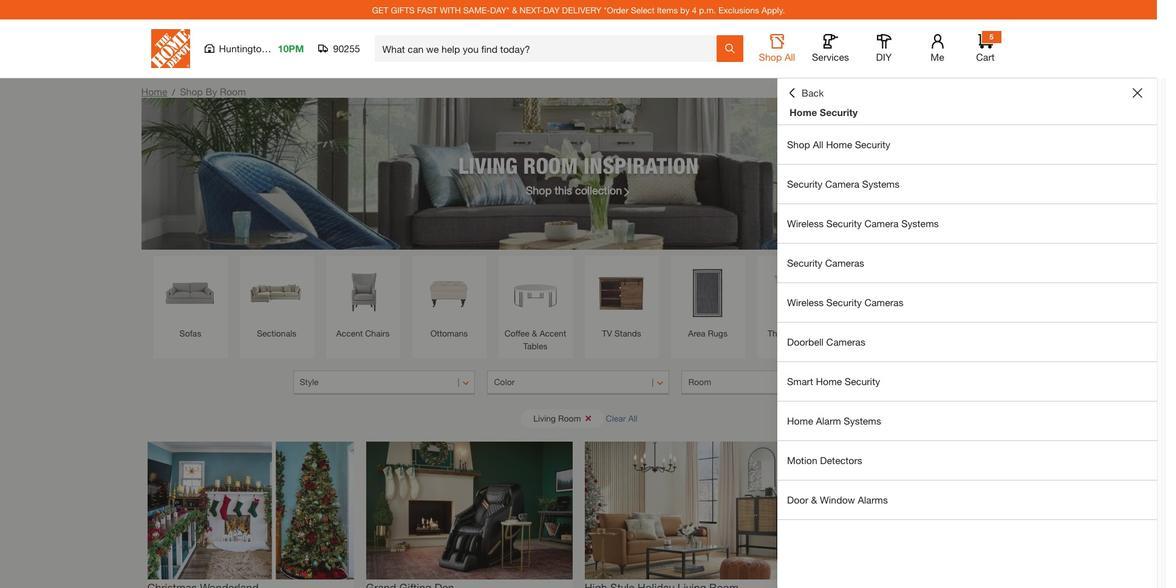 Task type: describe. For each thing, give the bounding box(es) containing it.
services button
[[812, 34, 851, 63]]

throw
[[768, 328, 792, 339]]

shop right /
[[180, 86, 203, 97]]

shop this collection
[[526, 183, 623, 197]]

accent chairs
[[336, 328, 390, 339]]

smart home security
[[788, 376, 881, 387]]

delivery
[[562, 5, 602, 15]]

sofas image
[[160, 262, 222, 324]]

5
[[990, 32, 994, 41]]

huntington
[[219, 43, 267, 54]]

shop for shop this collection
[[526, 183, 552, 197]]

coffee & accent tables link
[[505, 262, 567, 353]]

get
[[372, 5, 389, 15]]

doorbell
[[788, 336, 824, 348]]

stands
[[615, 328, 642, 339]]

clear all
[[606, 413, 638, 423]]

the home depot logo image
[[151, 29, 190, 68]]

room button
[[682, 371, 865, 395]]

feedback link image
[[1151, 205, 1167, 271]]

/
[[172, 87, 175, 97]]

cameras for doorbell cameras
[[827, 336, 866, 348]]

shop all home security link
[[778, 125, 1158, 164]]

security camera systems link
[[778, 165, 1158, 204]]

wireless security cameras link
[[778, 283, 1158, 322]]

*order
[[604, 5, 629, 15]]

rugs
[[708, 328, 728, 339]]

clear all button
[[606, 407, 638, 430]]

home alarm systems link
[[778, 402, 1158, 441]]

tv
[[602, 328, 613, 339]]

inspiration
[[584, 152, 699, 178]]

door
[[788, 494, 809, 506]]

alarms
[[858, 494, 889, 506]]

curtains & drapes image
[[936, 262, 998, 324]]

What can we help you find today? search field
[[383, 36, 716, 61]]

tv stands image
[[591, 262, 653, 324]]

all for shop all home security
[[813, 139, 824, 150]]

doorbell cameras
[[788, 336, 866, 348]]

systems inside wireless security camera systems link
[[902, 218, 940, 229]]

coffee
[[505, 328, 530, 339]]

me button
[[919, 34, 958, 63]]

home right smart
[[817, 376, 843, 387]]

back button
[[788, 87, 824, 99]]

shop for shop all
[[759, 51, 783, 63]]

throw pillows link
[[764, 262, 826, 340]]

4 stretchy image image from the left
[[804, 442, 1010, 580]]

throw pillows image
[[764, 262, 826, 324]]

coffee & accent tables image
[[505, 262, 567, 324]]

gifts
[[391, 5, 415, 15]]

this
[[555, 183, 573, 197]]

security camera systems
[[788, 178, 900, 190]]

diy button
[[865, 34, 904, 63]]

style button
[[293, 371, 476, 395]]

next-
[[520, 5, 544, 15]]

services
[[813, 51, 850, 63]]

sofas
[[180, 328, 201, 339]]

all for clear all
[[629, 413, 638, 423]]

clear
[[606, 413, 626, 423]]

smart home security link
[[778, 362, 1158, 401]]

p.m.
[[700, 5, 717, 15]]

smart
[[788, 376, 814, 387]]

living for living room inspiration
[[459, 152, 518, 178]]

ottomans image
[[418, 262, 480, 324]]

shop all home security
[[788, 139, 891, 150]]

coffee & accent tables
[[505, 328, 567, 351]]

tv stands link
[[591, 262, 653, 340]]

by
[[681, 5, 690, 15]]

home for /
[[141, 86, 167, 97]]

menu containing shop all home security
[[778, 125, 1158, 520]]

security cameras link
[[778, 244, 1158, 283]]

security up "security camera systems"
[[856, 139, 891, 150]]

shop for shop all home security
[[788, 139, 811, 150]]

get gifts fast with same-day* & next-day delivery *order select items by 4 p.m. exclusions apply.
[[372, 5, 786, 15]]

color
[[494, 377, 515, 387]]

me
[[931, 51, 945, 63]]

4
[[692, 5, 697, 15]]

wireless security camera systems link
[[778, 204, 1158, 243]]

accent chairs image
[[332, 262, 394, 324]]

wireless security cameras
[[788, 297, 904, 308]]

area rugs image
[[677, 262, 739, 324]]

tv stands
[[602, 328, 642, 339]]

sectionals
[[257, 328, 297, 339]]

alarm
[[817, 415, 842, 427]]



Task type: vqa. For each thing, say whether or not it's contained in the screenshot.
Security
yes



Task type: locate. For each thing, give the bounding box(es) containing it.
cameras for security cameras
[[826, 257, 865, 269]]

throw pillows
[[768, 328, 821, 339]]

2 accent from the left
[[540, 328, 567, 339]]

select
[[631, 5, 655, 15]]

accent up tables
[[540, 328, 567, 339]]

& right day*
[[512, 5, 518, 15]]

2 vertical spatial cameras
[[827, 336, 866, 348]]

& right door
[[812, 494, 818, 506]]

2 vertical spatial systems
[[844, 415, 882, 427]]

room up the this in the left top of the page
[[524, 152, 578, 178]]

camera down shop all home security
[[826, 178, 860, 190]]

living room inspiration
[[459, 152, 699, 178]]

room down color button
[[559, 413, 581, 423]]

park
[[270, 43, 290, 54]]

all inside button
[[629, 413, 638, 423]]

sofas link
[[160, 262, 222, 340]]

area rugs
[[689, 328, 728, 339]]

menu
[[778, 125, 1158, 520]]

1 vertical spatial systems
[[902, 218, 940, 229]]

with
[[440, 5, 461, 15]]

wireless up pillows
[[788, 297, 824, 308]]

living room button
[[522, 409, 605, 428]]

90255 button
[[319, 43, 361, 55]]

doorbell cameras link
[[778, 323, 1158, 362]]

systems inside security camera systems link
[[863, 178, 900, 190]]

motion
[[788, 455, 818, 466]]

home
[[141, 86, 167, 97], [790, 106, 818, 118], [827, 139, 853, 150], [817, 376, 843, 387], [788, 415, 814, 427]]

living for living room
[[534, 413, 556, 423]]

1 horizontal spatial &
[[532, 328, 538, 339]]

home alarm systems
[[788, 415, 882, 427]]

area
[[689, 328, 706, 339]]

& up tables
[[532, 328, 538, 339]]

chairs
[[365, 328, 390, 339]]

home down the home security
[[827, 139, 853, 150]]

all for shop all
[[785, 51, 796, 63]]

1 vertical spatial camera
[[865, 218, 899, 229]]

living
[[459, 152, 518, 178], [534, 413, 556, 423]]

door & window alarms link
[[778, 481, 1158, 520]]

camera down "security camera systems"
[[865, 218, 899, 229]]

sectionals link
[[246, 262, 308, 340]]

cart 5
[[977, 32, 995, 63]]

detectors
[[821, 455, 863, 466]]

shop inside shop all home security link
[[788, 139, 811, 150]]

ottomans link
[[418, 262, 480, 340]]

all inside 'menu'
[[813, 139, 824, 150]]

10pm
[[278, 43, 304, 54]]

tables
[[524, 341, 548, 351]]

wireless security camera systems
[[788, 218, 940, 229]]

1 horizontal spatial camera
[[865, 218, 899, 229]]

stretchy image image
[[147, 442, 354, 580], [366, 442, 573, 580], [585, 442, 792, 580], [804, 442, 1010, 580]]

throw blankets image
[[850, 262, 912, 324]]

home security
[[790, 106, 858, 118]]

room right by
[[220, 86, 246, 97]]

accent inside coffee & accent tables
[[540, 328, 567, 339]]

motion detectors
[[788, 455, 863, 466]]

sectionals image
[[246, 262, 308, 324]]

all down the home security
[[813, 139, 824, 150]]

living room
[[534, 413, 581, 423]]

day*
[[491, 5, 510, 15]]

& for coffee & accent tables
[[532, 328, 538, 339]]

day
[[544, 5, 560, 15]]

security cameras
[[788, 257, 865, 269]]

home for security
[[790, 106, 818, 118]]

&
[[512, 5, 518, 15], [532, 328, 538, 339], [812, 494, 818, 506]]

drawer close image
[[1134, 88, 1143, 98]]

wireless for wireless security cameras
[[788, 297, 824, 308]]

apply.
[[762, 5, 786, 15]]

0 horizontal spatial all
[[629, 413, 638, 423]]

security up the wireless security cameras
[[788, 257, 823, 269]]

shop inside shop all button
[[759, 51, 783, 63]]

& inside 'menu'
[[812, 494, 818, 506]]

systems inside home alarm systems link
[[844, 415, 882, 427]]

2 horizontal spatial all
[[813, 139, 824, 150]]

living inside button
[[534, 413, 556, 423]]

home for alarm
[[788, 415, 814, 427]]

accent left chairs
[[336, 328, 363, 339]]

huntington park
[[219, 43, 290, 54]]

style
[[300, 377, 319, 387]]

90255
[[333, 43, 360, 54]]

shop left the this in the left top of the page
[[526, 183, 552, 197]]

area rugs link
[[677, 262, 739, 340]]

2 horizontal spatial &
[[812, 494, 818, 506]]

systems for home alarm systems
[[844, 415, 882, 427]]

0 vertical spatial wireless
[[788, 218, 824, 229]]

security up home alarm systems
[[845, 376, 881, 387]]

0 horizontal spatial living
[[459, 152, 518, 178]]

& for door & window alarms
[[812, 494, 818, 506]]

0 horizontal spatial camera
[[826, 178, 860, 190]]

wireless up security cameras
[[788, 218, 824, 229]]

room down area
[[689, 377, 712, 387]]

shop all button
[[758, 34, 797, 63]]

motion detectors link
[[778, 441, 1158, 480]]

1 stretchy image image from the left
[[147, 442, 354, 580]]

shop this collection link
[[526, 182, 632, 198]]

shop down apply.
[[759, 51, 783, 63]]

2 vertical spatial all
[[629, 413, 638, 423]]

all
[[785, 51, 796, 63], [813, 139, 824, 150], [629, 413, 638, 423]]

1 wireless from the top
[[788, 218, 824, 229]]

exclusions
[[719, 5, 760, 15]]

2 stretchy image image from the left
[[366, 442, 573, 580]]

accent
[[336, 328, 363, 339], [540, 328, 567, 339]]

0 vertical spatial camera
[[826, 178, 860, 190]]

room
[[220, 86, 246, 97], [524, 152, 578, 178], [689, 377, 712, 387], [559, 413, 581, 423]]

0 vertical spatial cameras
[[826, 257, 865, 269]]

security down shop all home security
[[788, 178, 823, 190]]

pillows
[[794, 328, 821, 339]]

1 vertical spatial cameras
[[865, 297, 904, 308]]

color button
[[488, 371, 670, 395]]

all right clear
[[629, 413, 638, 423]]

home / shop by room
[[141, 86, 246, 97]]

ottomans
[[431, 328, 468, 339]]

home link
[[141, 86, 167, 97]]

security up doorbell cameras
[[827, 297, 862, 308]]

collection
[[576, 183, 623, 197]]

3 stretchy image image from the left
[[585, 442, 792, 580]]

accent chairs link
[[332, 262, 394, 340]]

0 vertical spatial systems
[[863, 178, 900, 190]]

1 horizontal spatial living
[[534, 413, 556, 423]]

1 accent from the left
[[336, 328, 363, 339]]

1 vertical spatial all
[[813, 139, 824, 150]]

home left alarm
[[788, 415, 814, 427]]

1 horizontal spatial accent
[[540, 328, 567, 339]]

security down "security camera systems"
[[827, 218, 862, 229]]

camera
[[826, 178, 860, 190], [865, 218, 899, 229]]

shop
[[759, 51, 783, 63], [180, 86, 203, 97], [788, 139, 811, 150], [526, 183, 552, 197]]

wireless for wireless security camera systems
[[788, 218, 824, 229]]

all up back button
[[785, 51, 796, 63]]

diy
[[877, 51, 893, 63]]

shop all
[[759, 51, 796, 63]]

back
[[802, 87, 824, 98]]

window
[[820, 494, 856, 506]]

security up shop all home security
[[820, 106, 858, 118]]

systems for security camera systems
[[863, 178, 900, 190]]

1 vertical spatial &
[[532, 328, 538, 339]]

2 vertical spatial &
[[812, 494, 818, 506]]

0 vertical spatial &
[[512, 5, 518, 15]]

shop inside shop this collection link
[[526, 183, 552, 197]]

0 horizontal spatial accent
[[336, 328, 363, 339]]

wireless
[[788, 218, 824, 229], [788, 297, 824, 308]]

1 vertical spatial living
[[534, 413, 556, 423]]

0 horizontal spatial &
[[512, 5, 518, 15]]

2 wireless from the top
[[788, 297, 824, 308]]

1 vertical spatial wireless
[[788, 297, 824, 308]]

all inside button
[[785, 51, 796, 63]]

cart
[[977, 51, 995, 63]]

1 horizontal spatial all
[[785, 51, 796, 63]]

0 vertical spatial all
[[785, 51, 796, 63]]

home left /
[[141, 86, 167, 97]]

0 vertical spatial living
[[459, 152, 518, 178]]

shop down the home security
[[788, 139, 811, 150]]

home down back button
[[790, 106, 818, 118]]

same-
[[464, 5, 491, 15]]

& inside coffee & accent tables
[[532, 328, 538, 339]]

systems
[[863, 178, 900, 190], [902, 218, 940, 229], [844, 415, 882, 427]]

items
[[657, 5, 678, 15]]



